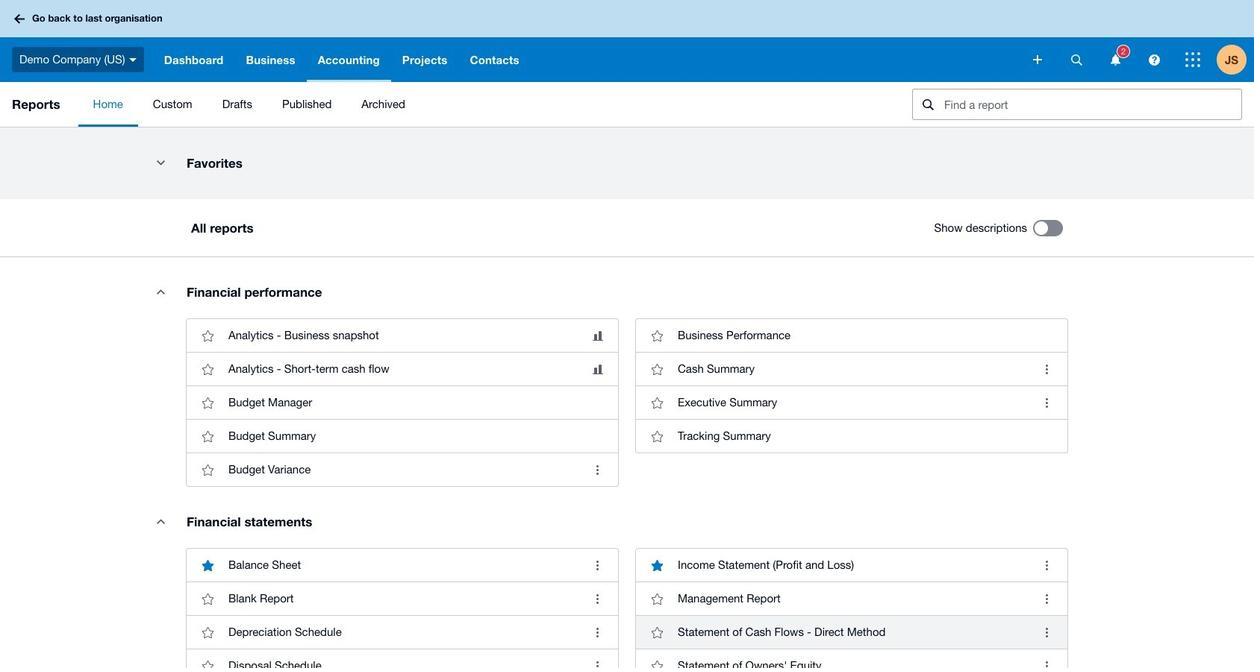 Task type: describe. For each thing, give the bounding box(es) containing it.
1 more options image from the top
[[1032, 551, 1062, 581]]

expand report group image
[[146, 277, 175, 307]]

3 favorite image from the top
[[193, 585, 222, 615]]

2 favorite image from the top
[[193, 355, 222, 385]]

0 horizontal spatial svg image
[[14, 14, 25, 24]]

Find a report text field
[[943, 90, 1242, 119]]

expand report group image
[[146, 507, 175, 537]]

1 favorite image from the top
[[193, 388, 222, 418]]

4 favorite image from the top
[[193, 618, 222, 648]]

collapse report group image
[[146, 148, 175, 178]]

4 favorite image from the top
[[193, 652, 222, 669]]



Task type: vqa. For each thing, say whether or not it's contained in the screenshot.
'Report output' element
no



Task type: locate. For each thing, give the bounding box(es) containing it.
svg image
[[1071, 54, 1082, 65], [1149, 54, 1160, 65], [1033, 55, 1042, 64], [129, 58, 136, 62]]

banner
[[0, 0, 1254, 82]]

3 more options image from the top
[[1032, 618, 1062, 648]]

remove favorite image
[[193, 551, 222, 581]]

3 favorite image from the top
[[193, 422, 222, 452]]

more options image
[[1032, 355, 1062, 385], [1032, 388, 1062, 418]]

1 horizontal spatial svg image
[[1111, 54, 1120, 65]]

menu
[[78, 82, 900, 127]]

favorite image
[[193, 321, 222, 351], [193, 355, 222, 385], [193, 422, 222, 452], [193, 652, 222, 669]]

2 more options image from the top
[[1032, 585, 1062, 615]]

0 vertical spatial more options image
[[1032, 355, 1062, 385]]

1 vertical spatial more options image
[[1032, 388, 1062, 418]]

2 favorite image from the top
[[193, 456, 222, 485]]

4 more options image from the top
[[1032, 652, 1062, 669]]

2 more options image from the top
[[1032, 388, 1062, 418]]

None field
[[912, 89, 1242, 120]]

svg image
[[14, 14, 25, 24], [1186, 52, 1200, 67], [1111, 54, 1120, 65]]

favorite image
[[193, 388, 222, 418], [193, 456, 222, 485], [193, 585, 222, 615], [193, 618, 222, 648]]

2 horizontal spatial svg image
[[1186, 52, 1200, 67]]

1 more options image from the top
[[1032, 355, 1062, 385]]

more options image
[[1032, 551, 1062, 581], [1032, 585, 1062, 615], [1032, 618, 1062, 648], [1032, 652, 1062, 669]]

1 favorite image from the top
[[193, 321, 222, 351]]



